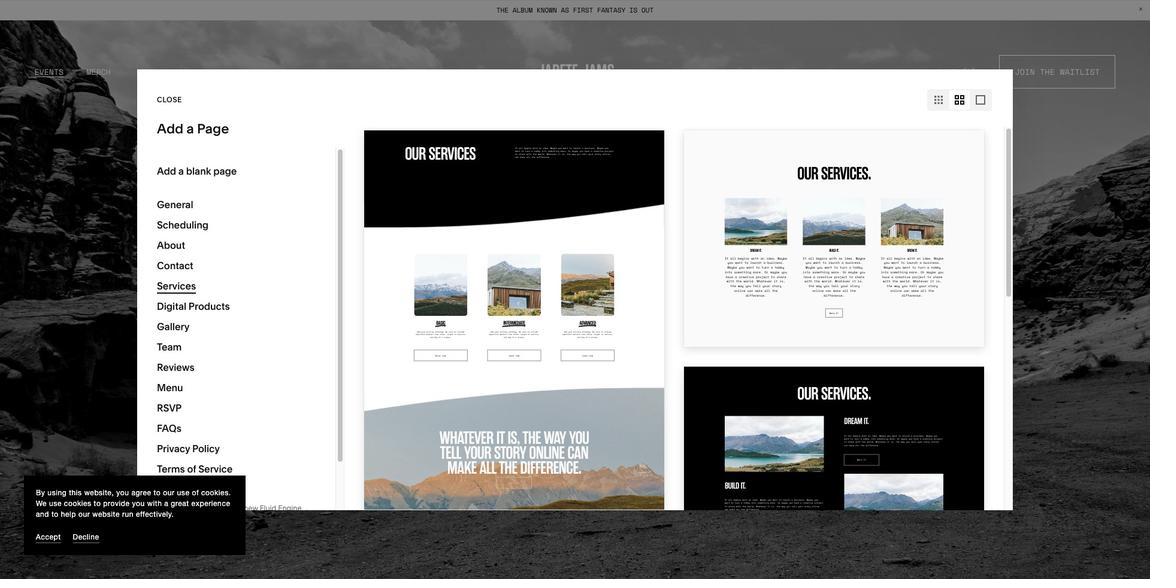 Task type: describe. For each thing, give the bounding box(es) containing it.
2 home button from the top
[[0, 289, 196, 315]]

waitlist
[[43, 270, 71, 281]]

website
[[20, 463, 52, 474]]

appear
[[150, 227, 174, 236]]

the
[[28, 237, 39, 246]]

website tools button
[[20, 455, 176, 482]]

engines
[[105, 237, 132, 246]]

system pages
[[20, 436, 76, 447]]

unless
[[101, 217, 123, 226]]

merch button
[[0, 145, 196, 171]]

discover
[[20, 246, 49, 255]]

them.
[[51, 246, 70, 255]]

waitlist demo
[[43, 270, 96, 281]]

but
[[102, 227, 113, 236]]

pages inside the system pages button
[[51, 436, 76, 447]]

learn
[[72, 246, 91, 255]]

system pages button
[[20, 428, 176, 455]]

events button
[[0, 119, 196, 145]]

tools
[[54, 463, 75, 474]]

pages
[[42, 217, 63, 226]]

main navigation
[[20, 99, 94, 111]]

version
[[20, 495, 45, 504]]

events
[[43, 126, 69, 137]]

learn more link
[[72, 246, 110, 256]]

these pages are public unless they're disabled or password-protected, but they don't appear in the navigation. search engines can also discover them.
[[20, 217, 179, 255]]

or
[[20, 227, 27, 236]]

utilities
[[20, 412, 54, 424]]

portfolio button
[[0, 341, 196, 368]]

add a new page to the "not linked" navigation group image
[[147, 191, 160, 204]]

1 home button from the top
[[0, 13, 59, 40]]

more
[[93, 246, 110, 255]]

0 vertical spatial home
[[23, 22, 46, 31]]

learn more
[[72, 246, 110, 255]]

password-
[[28, 227, 65, 236]]



Task type: locate. For each thing, give the bounding box(es) containing it.
0 vertical spatial pages
[[20, 56, 69, 76]]

search
[[79, 237, 103, 246]]

also
[[148, 237, 162, 246]]

add a new page to the "main navigation" group image
[[147, 99, 160, 112]]

in
[[20, 237, 26, 246]]

are
[[65, 217, 76, 226]]

1 vertical spatial home
[[43, 297, 67, 307]]

linked
[[38, 192, 69, 204]]

public
[[78, 217, 99, 226]]

don't
[[131, 227, 148, 236]]

protected,
[[65, 227, 100, 236]]

0 vertical spatial home button
[[0, 13, 59, 40]]

demo
[[76, 271, 96, 280]]

can
[[134, 237, 146, 246]]

pages up the tools
[[51, 436, 76, 447]]

they
[[115, 227, 129, 236]]

pages up main navigation in the top of the page
[[20, 56, 69, 76]]

pages
[[20, 56, 69, 76], [51, 436, 76, 447]]

not
[[20, 192, 36, 204]]

store
[[43, 323, 64, 334]]

they're
[[124, 217, 148, 226]]

portfolio
[[43, 349, 76, 360]]

home button
[[0, 13, 59, 40], [0, 289, 196, 315]]

navigation
[[45, 99, 94, 111]]

7.1
[[47, 495, 54, 504]]

website tools
[[20, 463, 75, 474]]

not linked
[[20, 192, 69, 204]]

main
[[20, 99, 42, 111]]

navigation.
[[40, 237, 77, 246]]

disabled
[[149, 217, 179, 226]]

1 vertical spatial pages
[[51, 436, 76, 447]]

store button
[[0, 315, 196, 341]]

these
[[20, 217, 40, 226]]

system
[[20, 436, 49, 447]]

1 vertical spatial home button
[[0, 289, 196, 315]]

merch
[[43, 153, 68, 164]]

home
[[23, 22, 46, 31], [43, 297, 67, 307]]

version 7.1
[[20, 495, 54, 504]]



Task type: vqa. For each thing, say whether or not it's contained in the screenshot.
Not Linked at the top of the page
yes



